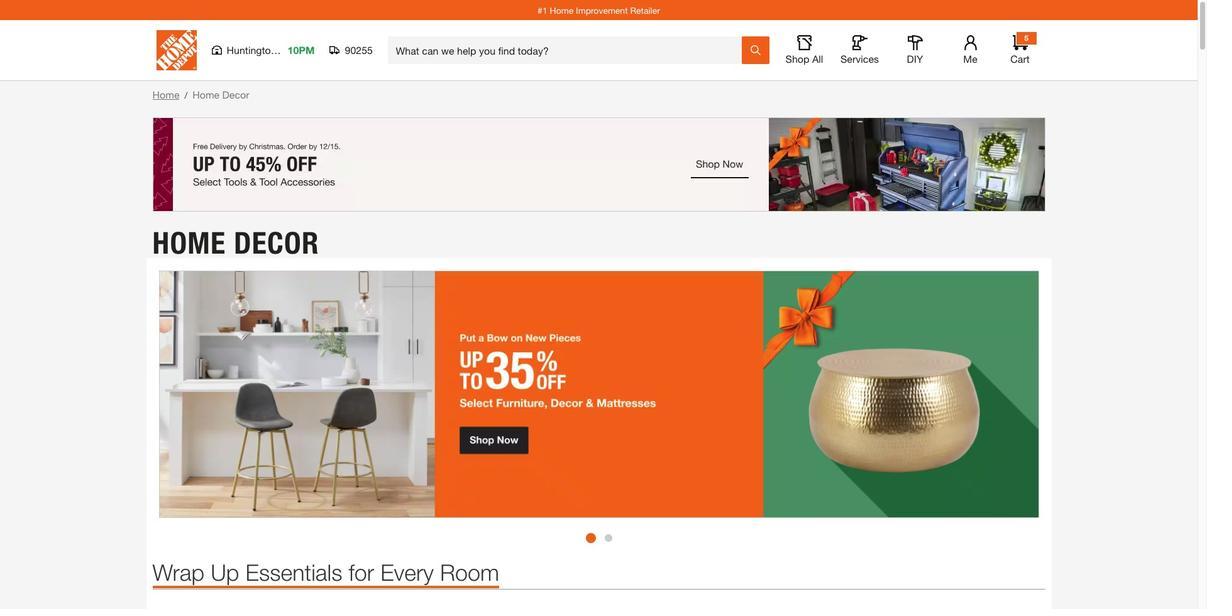 Task type: locate. For each thing, give the bounding box(es) containing it.
home
[[550, 5, 573, 15], [152, 89, 179, 101], [192, 89, 219, 101], [152, 225, 226, 261]]

me button
[[950, 35, 990, 65]]

/
[[185, 90, 187, 101]]

shop all button
[[784, 35, 825, 65]]

park
[[279, 44, 300, 56]]

shop
[[786, 53, 809, 65]]

90255
[[345, 44, 373, 56]]

#1 home improvement retailer
[[538, 5, 660, 15]]

sponsored banner image
[[152, 118, 1045, 212]]

up to 35% off image
[[159, 271, 1039, 519]]

90255 button
[[330, 44, 373, 57]]

diy button
[[895, 35, 935, 65]]

retailer
[[630, 5, 660, 15]]

huntington park
[[227, 44, 300, 56]]

0 vertical spatial decor
[[222, 89, 249, 101]]

What can we help you find today? search field
[[396, 37, 741, 63]]

improvement
[[576, 5, 628, 15]]

up
[[211, 559, 239, 586]]

services button
[[840, 35, 880, 65]]

for
[[349, 559, 374, 586]]

every
[[380, 559, 434, 586]]

decor
[[222, 89, 249, 101], [234, 225, 319, 261]]

wrap up essentials for every room
[[152, 559, 499, 586]]

1 vertical spatial decor
[[234, 225, 319, 261]]

wrap
[[152, 559, 204, 586]]

room
[[440, 559, 499, 586]]

the home depot logo image
[[156, 30, 196, 70]]

home link
[[152, 89, 179, 101]]



Task type: vqa. For each thing, say whether or not it's contained in the screenshot.
top tool
no



Task type: describe. For each thing, give the bounding box(es) containing it.
cart 5
[[1010, 33, 1030, 65]]

diy
[[907, 53, 923, 65]]

home / home decor
[[152, 89, 249, 101]]

5
[[1024, 33, 1028, 43]]

10pm
[[288, 44, 315, 56]]

shop all
[[786, 53, 823, 65]]

huntington
[[227, 44, 276, 56]]

#1
[[538, 5, 547, 15]]

all
[[812, 53, 823, 65]]

essentials
[[246, 559, 342, 586]]

cart
[[1010, 53, 1030, 65]]

services
[[841, 53, 879, 65]]

home decor
[[152, 225, 319, 261]]

me
[[963, 53, 977, 65]]



